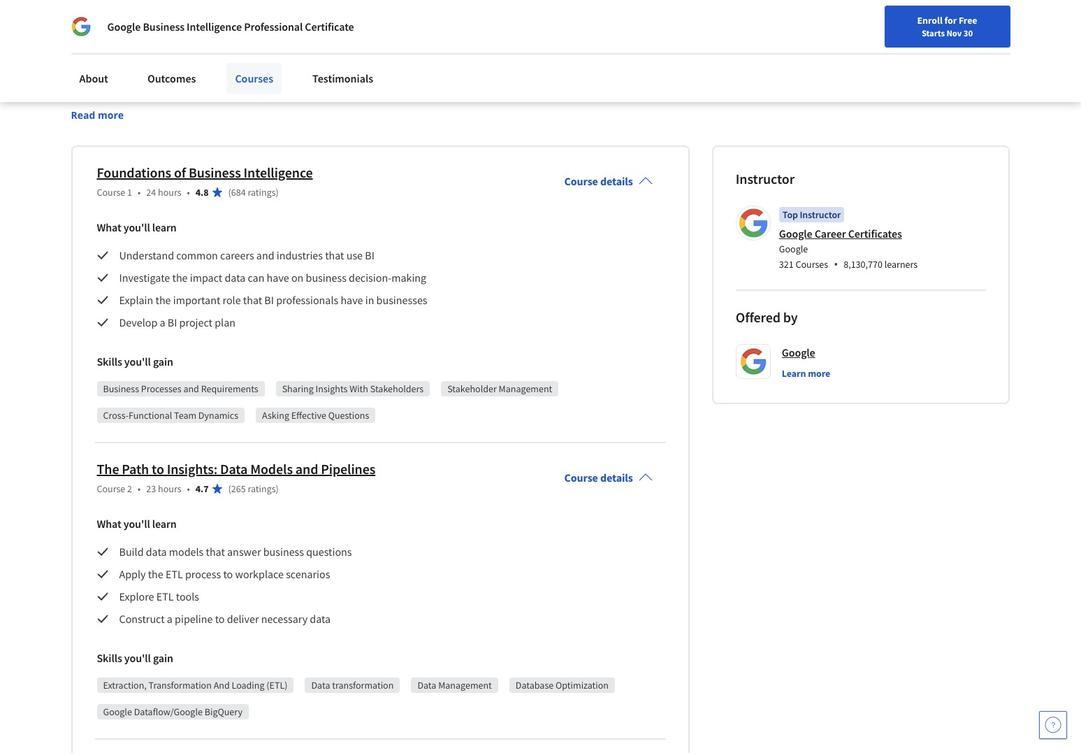 Task type: vqa. For each thing, say whether or not it's contained in the screenshot.
by to the top
yes



Task type: describe. For each thing, give the bounding box(es) containing it.
684
[[231, 186, 246, 199]]

database optimization
[[516, 679, 609, 692]]

1 horizontal spatial that
[[243, 293, 262, 307]]

google image
[[71, 17, 91, 36]]

1 horizontal spatial professional
[[244, 20, 303, 34]]

and up team in the left bottom of the page
[[183, 382, 199, 395]]

and right models
[[296, 460, 318, 478]]

2 vertical spatial business
[[103, 382, 139, 395]]

skills for foundations
[[97, 355, 122, 368]]

and inside get professional training designed by google and take the next step in your career with advanced skills in the high- growth field of business intelligence.
[[282, 54, 300, 68]]

data management
[[418, 679, 492, 692]]

in down decision-
[[366, 293, 374, 307]]

develop
[[119, 315, 158, 329]]

business inside the there are over 166,000 open jobs in business intelligence and the median salary for entry-level roles is $96,000.¹
[[419, 71, 462, 85]]

find your new career
[[694, 44, 781, 57]]

requirements
[[201, 382, 258, 395]]

sharing
[[282, 382, 314, 395]]

series
[[352, 11, 401, 36]]

24
[[146, 186, 156, 199]]

0 horizontal spatial bi
[[168, 315, 177, 329]]

new
[[734, 44, 752, 57]]

english
[[814, 44, 848, 58]]

team
[[174, 409, 197, 422]]

impact
[[190, 271, 223, 285]]

course 2 • 23 hours •
[[97, 482, 190, 495]]

business up workplace
[[263, 545, 304, 559]]

foundations
[[97, 164, 171, 181]]

321
[[780, 258, 794, 271]]

more for learn more
[[809, 367, 831, 380]]

instructor inside top instructor google career certificates google 321 courses • 8,130,770 learners
[[800, 208, 841, 221]]

stakeholder management
[[448, 382, 553, 395]]

processes
[[141, 382, 182, 395]]

with
[[350, 382, 369, 395]]

entry-
[[120, 88, 151, 102]]

sharing insights with stakeholders
[[282, 382, 424, 395]]

in right step
[[386, 54, 395, 68]]

1 horizontal spatial your
[[714, 44, 732, 57]]

0 horizontal spatial data
[[220, 460, 248, 478]]

process
[[185, 567, 221, 581]]

1 vertical spatial of
[[174, 164, 186, 181]]

0 vertical spatial have
[[267, 271, 289, 285]]

( 684 ratings )
[[228, 186, 279, 199]]

gain for of
[[153, 355, 173, 368]]

the inside the there are over 166,000 open jobs in business intelligence and the median salary for entry-level roles is $96,000.¹
[[545, 71, 562, 85]]

30
[[964, 27, 974, 38]]

open
[[358, 71, 382, 85]]

1
[[127, 186, 132, 199]]

ratings for insights:
[[248, 482, 276, 495]]

• left the 4.7
[[187, 482, 190, 495]]

build
[[119, 545, 144, 559]]

show notifications image
[[893, 45, 910, 62]]

explain
[[119, 293, 153, 307]]

the up 166,000
[[324, 54, 340, 68]]

dynamics
[[199, 409, 239, 422]]

are
[[274, 71, 290, 85]]

intelligence.
[[184, 71, 241, 85]]

the right explain
[[156, 293, 171, 307]]

extraction, transformation and loading (etl)
[[103, 679, 288, 692]]

2 horizontal spatial data
[[310, 612, 331, 626]]

industries
[[277, 248, 323, 262]]

hours for to
[[158, 482, 182, 495]]

0 horizontal spatial professional
[[71, 11, 174, 36]]

course details for foundations of business intelligence
[[565, 174, 633, 188]]

database
[[516, 679, 554, 692]]

0 horizontal spatial instructor
[[736, 170, 795, 187]]

0 horizontal spatial intelligence
[[187, 20, 242, 34]]

2 vertical spatial to
[[215, 612, 225, 626]]

decision-
[[349, 271, 392, 285]]

construct
[[119, 612, 165, 626]]

what for foundations
[[97, 220, 121, 234]]

in right skills
[[548, 54, 557, 68]]

learn for of
[[152, 220, 177, 234]]

course 1 • 24 hours •
[[97, 186, 190, 199]]

data transformation
[[312, 679, 394, 692]]

find
[[694, 44, 712, 57]]

and
[[214, 679, 230, 692]]

course details button for foundations of business intelligence
[[554, 154, 664, 208]]

the path to insights: data models and pipelines link
[[97, 460, 376, 478]]

265
[[231, 482, 246, 495]]

google down top
[[780, 227, 813, 241]]

training
[[149, 54, 186, 68]]

( for intelligence
[[228, 186, 231, 199]]

courses inside top instructor google career certificates google 321 courses • 8,130,770 learners
[[796, 258, 829, 271]]

important
[[173, 293, 221, 307]]

get professional training designed by google and take the next step in your career with advanced skills in the high- growth field of business intelligence.
[[71, 54, 601, 85]]

role
[[223, 293, 241, 307]]

cross-functional team dynamics
[[103, 409, 239, 422]]

google career certificates link
[[780, 227, 903, 241]]

take
[[302, 54, 322, 68]]

course details button for the path to insights: data models and pipelines
[[554, 451, 664, 504]]

3
[[279, 11, 289, 36]]

skills
[[523, 54, 546, 68]]

professional certificate - 3 course series
[[71, 11, 401, 36]]

learn for path
[[152, 517, 177, 531]]

google inside get professional training designed by google and take the next step in your career with advanced skills in the high- growth field of business intelligence.
[[246, 54, 279, 68]]

testimonials
[[313, 71, 374, 85]]

develop a bi project plan
[[119, 315, 238, 329]]

intelligence
[[464, 71, 522, 85]]

166,000
[[317, 71, 355, 85]]

field
[[107, 71, 127, 85]]

( for insights:
[[228, 482, 231, 495]]

a for of
[[160, 315, 165, 329]]

high-
[[577, 54, 601, 68]]

extraction,
[[103, 679, 147, 692]]

skills you'll gain for the
[[97, 651, 173, 665]]

foundations of business intelligence
[[97, 164, 313, 181]]

outcomes
[[147, 71, 196, 85]]

investigate the impact data can have on business decision-making
[[119, 271, 427, 285]]

project
[[179, 315, 213, 329]]

salary
[[71, 88, 101, 102]]

outcomes link
[[139, 63, 204, 94]]

hours for business
[[158, 186, 182, 199]]

of inside get professional training designed by google and take the next step in your career with advanced skills in the high- growth field of business intelligence.
[[129, 71, 139, 85]]

career for google
[[815, 227, 847, 241]]

understand common careers and industries that use bi
[[119, 248, 375, 262]]

is
[[203, 88, 211, 102]]

businesses
[[377, 293, 428, 307]]

what for the
[[97, 517, 121, 531]]

what you'll learn for foundations
[[97, 220, 177, 234]]

you'll up extraction,
[[124, 651, 151, 665]]

google down extraction,
[[103, 706, 132, 718]]

courses inside the courses link
[[235, 71, 274, 85]]

free
[[959, 14, 978, 27]]

necessary
[[261, 612, 308, 626]]

1 horizontal spatial certificate
[[305, 20, 354, 34]]

management for the path to insights: data models and pipelines
[[439, 679, 492, 692]]

ratings for intelligence
[[248, 186, 276, 199]]

in inside the there are over 166,000 open jobs in business intelligence and the median salary for entry-level roles is $96,000.¹
[[407, 71, 417, 85]]

level
[[151, 88, 174, 102]]

plan
[[215, 315, 236, 329]]

questions
[[306, 545, 352, 559]]

can
[[248, 271, 265, 285]]

management for foundations of business intelligence
[[499, 382, 553, 395]]

skills you'll gain for foundations
[[97, 355, 173, 368]]

( 265 ratings )
[[228, 482, 279, 495]]



Task type: locate. For each thing, give the bounding box(es) containing it.
1 horizontal spatial of
[[174, 164, 186, 181]]

1 horizontal spatial have
[[341, 293, 363, 307]]

a for path
[[167, 612, 173, 626]]

1 vertical spatial what you'll learn
[[97, 517, 177, 531]]

by right offered
[[784, 308, 798, 326]]

in right jobs
[[407, 71, 417, 85]]

0 horizontal spatial courses
[[235, 71, 274, 85]]

next
[[342, 54, 362, 68]]

have down decision-
[[341, 293, 363, 307]]

by inside get professional training designed by google and take the next step in your career with advanced skills in the high- growth field of business intelligence.
[[233, 54, 244, 68]]

2 vertical spatial that
[[206, 545, 225, 559]]

1 vertical spatial to
[[223, 567, 233, 581]]

0 vertical spatial management
[[499, 382, 553, 395]]

median
[[564, 71, 601, 85]]

1 horizontal spatial bi
[[265, 293, 274, 307]]

in
[[386, 54, 395, 68], [548, 54, 557, 68], [407, 71, 417, 85], [366, 293, 374, 307]]

0 horizontal spatial of
[[129, 71, 139, 85]]

1 horizontal spatial by
[[784, 308, 798, 326]]

1 vertical spatial instructor
[[800, 208, 841, 221]]

0 horizontal spatial by
[[233, 54, 244, 68]]

management left "database"
[[439, 679, 492, 692]]

business processes and requirements
[[103, 382, 258, 395]]

your up jobs
[[397, 54, 419, 68]]

learn up models on the bottom left
[[152, 517, 177, 531]]

0 vertical spatial by
[[233, 54, 244, 68]]

0 vertical spatial course details button
[[554, 154, 664, 208]]

( right 4.8
[[228, 186, 231, 199]]

1 vertical spatial career
[[815, 227, 847, 241]]

foundations of business intelligence link
[[97, 164, 313, 181]]

1 vertical spatial etl
[[156, 589, 174, 603]]

asking effective questions
[[262, 409, 370, 422]]

enroll for free starts nov 30
[[918, 14, 978, 38]]

what up build
[[97, 517, 121, 531]]

step
[[364, 54, 384, 68]]

tools
[[176, 589, 199, 603]]

1 vertical spatial more
[[809, 367, 831, 380]]

business up training
[[143, 20, 185, 34]]

ratings down models
[[248, 482, 276, 495]]

and inside the there are over 166,000 open jobs in business intelligence and the median salary for entry-level roles is $96,000.¹
[[524, 71, 543, 85]]

2 vertical spatial data
[[310, 612, 331, 626]]

business up cross-
[[103, 382, 139, 395]]

1 skills from the top
[[97, 355, 122, 368]]

0 vertical spatial learn
[[152, 220, 177, 234]]

1 vertical spatial intelligence
[[244, 164, 313, 181]]

1 hours from the top
[[158, 186, 182, 199]]

what you'll learn for the
[[97, 517, 177, 531]]

1 horizontal spatial data
[[225, 271, 246, 285]]

business up level on the left top of page
[[141, 71, 182, 85]]

learners
[[885, 258, 918, 271]]

by up 'there'
[[233, 54, 244, 68]]

1 vertical spatial business
[[189, 164, 241, 181]]

1 vertical spatial (
[[228, 482, 231, 495]]

2 what you'll learn from the top
[[97, 517, 177, 531]]

1 horizontal spatial management
[[499, 382, 553, 395]]

) down models
[[276, 482, 279, 495]]

data right build
[[146, 545, 167, 559]]

2 ratings from the top
[[248, 482, 276, 495]]

1 vertical spatial hours
[[158, 482, 182, 495]]

making
[[392, 271, 427, 285]]

0 vertical spatial )
[[276, 186, 279, 199]]

gain for path
[[153, 651, 173, 665]]

stakeholder
[[448, 382, 497, 395]]

google up professional
[[107, 20, 141, 34]]

data left can
[[225, 271, 246, 285]]

( down the path to insights: data models and pipelines on the bottom left of page
[[228, 482, 231, 495]]

details for foundations of business intelligence
[[601, 174, 633, 188]]

insights
[[316, 382, 348, 395]]

understand
[[119, 248, 174, 262]]

details
[[601, 174, 633, 188], [601, 471, 633, 485]]

course
[[293, 11, 348, 36]]

models
[[169, 545, 204, 559]]

1 horizontal spatial for
[[945, 14, 958, 27]]

a right develop
[[160, 315, 165, 329]]

the
[[97, 460, 119, 478]]

more right learn
[[809, 367, 831, 380]]

over
[[292, 71, 314, 85]]

google up 'there'
[[246, 54, 279, 68]]

1 vertical spatial ratings
[[248, 482, 276, 495]]

to down build data models that answer business questions
[[223, 567, 233, 581]]

instructor up top
[[736, 170, 795, 187]]

business down career in the top of the page
[[419, 71, 462, 85]]

what you'll learn up build
[[97, 517, 177, 531]]

1 horizontal spatial more
[[809, 367, 831, 380]]

2 course details button from the top
[[554, 451, 664, 504]]

dataflow/google
[[134, 706, 203, 718]]

1 details from the top
[[601, 174, 633, 188]]

0 vertical spatial details
[[601, 174, 633, 188]]

testimonials link
[[304, 63, 382, 94]]

etl
[[166, 567, 183, 581], [156, 589, 174, 603]]

gain up processes
[[153, 355, 173, 368]]

4.8
[[196, 186, 209, 199]]

business right on
[[306, 271, 347, 285]]

apply
[[119, 567, 146, 581]]

) for intelligence
[[276, 186, 279, 199]]

certificates
[[849, 227, 903, 241]]

and up investigate the impact data can have on business decision-making
[[257, 248, 275, 262]]

2 hours from the top
[[158, 482, 182, 495]]

0 vertical spatial to
[[152, 460, 164, 478]]

have left on
[[267, 271, 289, 285]]

2 details from the top
[[601, 471, 633, 485]]

you'll up understand on the left top of the page
[[124, 220, 150, 234]]

instructor
[[736, 170, 795, 187], [800, 208, 841, 221]]

2 course details from the top
[[565, 471, 633, 485]]

individuals
[[38, 7, 93, 21]]

) right 684
[[276, 186, 279, 199]]

gain up the transformation in the bottom left of the page
[[153, 651, 173, 665]]

etl down models on the bottom left
[[166, 567, 183, 581]]

• right 2
[[138, 482, 141, 495]]

more inside 'button'
[[98, 108, 124, 122]]

models
[[250, 460, 293, 478]]

1 vertical spatial have
[[341, 293, 363, 307]]

0 vertical spatial business
[[143, 20, 185, 34]]

learn more button
[[782, 366, 831, 380]]

2 skills you'll gain from the top
[[97, 651, 173, 665]]

career left certificates
[[815, 227, 847, 241]]

google up learn
[[782, 345, 816, 359]]

0 horizontal spatial data
[[146, 545, 167, 559]]

1 horizontal spatial a
[[167, 612, 173, 626]]

0 horizontal spatial career
[[754, 44, 781, 57]]

skills down develop
[[97, 355, 122, 368]]

more for read more
[[98, 108, 124, 122]]

1 vertical spatial that
[[243, 293, 262, 307]]

loading
[[232, 679, 265, 692]]

google
[[107, 20, 141, 34], [246, 54, 279, 68], [780, 227, 813, 241], [780, 243, 809, 255], [782, 345, 816, 359], [103, 706, 132, 718]]

the left high-
[[560, 54, 575, 68]]

and up the are
[[282, 54, 300, 68]]

pipeline
[[175, 612, 213, 626]]

1 learn from the top
[[152, 220, 177, 234]]

transformation
[[149, 679, 212, 692]]

0 horizontal spatial for
[[104, 88, 118, 102]]

etl left the tools
[[156, 589, 174, 603]]

1 horizontal spatial intelligence
[[244, 164, 313, 181]]

more
[[98, 108, 124, 122], [809, 367, 831, 380]]

learn up understand on the left top of the page
[[152, 220, 177, 234]]

1 ratings from the top
[[248, 186, 276, 199]]

1 vertical spatial a
[[167, 612, 173, 626]]

courses right 321 on the top right of page
[[796, 258, 829, 271]]

2 horizontal spatial that
[[325, 248, 344, 262]]

what you'll learn
[[97, 220, 177, 234], [97, 517, 177, 531]]

None search field
[[199, 37, 507, 65]]

data for data transformation
[[312, 679, 330, 692]]

of up entry-
[[129, 71, 139, 85]]

have
[[267, 271, 289, 285], [341, 293, 363, 307]]

1 what you'll learn from the top
[[97, 220, 177, 234]]

2 ( from the top
[[228, 482, 231, 495]]

intelligence up the ( 684 ratings )
[[244, 164, 313, 181]]

1 gain from the top
[[153, 355, 173, 368]]

• left 4.8
[[187, 186, 190, 199]]

top
[[783, 208, 798, 221]]

of up 'course 1 • 24 hours •'
[[174, 164, 186, 181]]

0 vertical spatial course details
[[565, 174, 633, 188]]

coursera image
[[17, 39, 106, 62]]

to left deliver
[[215, 612, 225, 626]]

course details for the path to insights: data models and pipelines
[[565, 471, 633, 485]]

that left use
[[325, 248, 344, 262]]

what up understand on the left top of the page
[[97, 220, 121, 234]]

learn
[[152, 220, 177, 234], [152, 517, 177, 531]]

courses link
[[227, 63, 282, 94]]

professional
[[89, 54, 147, 68]]

2 gain from the top
[[153, 651, 173, 665]]

2 horizontal spatial bi
[[365, 248, 375, 262]]

1 vertical spatial )
[[276, 482, 279, 495]]

0 vertical spatial intelligence
[[187, 20, 242, 34]]

1 vertical spatial course details button
[[554, 451, 664, 504]]

data left "transformation"
[[312, 679, 330, 692]]

1 vertical spatial courses
[[796, 258, 829, 271]]

data right "transformation"
[[418, 679, 437, 692]]

2 ) from the top
[[276, 482, 279, 495]]

certificate up take
[[305, 20, 354, 34]]

bi right use
[[365, 248, 375, 262]]

0 horizontal spatial a
[[160, 315, 165, 329]]

business up 4.8
[[189, 164, 241, 181]]

optimization
[[556, 679, 609, 692]]

0 vertical spatial for
[[945, 14, 958, 27]]

skills
[[97, 355, 122, 368], [97, 651, 122, 665]]

intelligence up designed
[[187, 20, 242, 34]]

1 vertical spatial details
[[601, 471, 633, 485]]

0 horizontal spatial more
[[98, 108, 124, 122]]

hours
[[158, 186, 182, 199], [158, 482, 182, 495]]

data for data management
[[418, 679, 437, 692]]

find your new career link
[[687, 42, 788, 59]]

to up 23
[[152, 460, 164, 478]]

0 vertical spatial skills you'll gain
[[97, 355, 173, 368]]

0 vertical spatial what you'll learn
[[97, 220, 177, 234]]

that up the apply the etl process to workplace scenarios
[[206, 545, 225, 559]]

bi down investigate the impact data can have on business decision-making
[[265, 293, 274, 307]]

0 vertical spatial data
[[225, 271, 246, 285]]

• left 8,130,770
[[834, 257, 839, 272]]

0 vertical spatial courses
[[235, 71, 274, 85]]

management right stakeholder
[[499, 382, 553, 395]]

a
[[160, 315, 165, 329], [167, 612, 173, 626]]

instructor up google career certificates link
[[800, 208, 841, 221]]

skills you'll gain
[[97, 355, 173, 368], [97, 651, 173, 665]]

explore etl tools
[[119, 589, 199, 603]]

1 skills you'll gain from the top
[[97, 355, 173, 368]]

what you'll learn up understand on the left top of the page
[[97, 220, 177, 234]]

there
[[243, 71, 272, 85]]

$96,000.¹
[[214, 88, 260, 102]]

insights:
[[167, 460, 218, 478]]

1 horizontal spatial business
[[143, 20, 185, 34]]

career
[[754, 44, 781, 57], [815, 227, 847, 241]]

0 vertical spatial etl
[[166, 567, 183, 581]]

learn more
[[782, 367, 831, 380]]

for up nov
[[945, 14, 958, 27]]

0 vertical spatial what
[[97, 220, 121, 234]]

) for insights:
[[276, 482, 279, 495]]

0 vertical spatial career
[[754, 44, 781, 57]]

1 vertical spatial skills you'll gain
[[97, 651, 173, 665]]

the up explore etl tools
[[148, 567, 163, 581]]

cross-
[[103, 409, 129, 422]]

get
[[71, 54, 87, 68]]

0 vertical spatial of
[[129, 71, 139, 85]]

top instructor google career certificates google 321 courses • 8,130,770 learners
[[780, 208, 918, 272]]

2 what from the top
[[97, 517, 121, 531]]

courses up $96,000.¹ at the left top
[[235, 71, 274, 85]]

0 vertical spatial that
[[325, 248, 344, 262]]

1 course details button from the top
[[554, 154, 664, 208]]

1 course details from the top
[[565, 174, 633, 188]]

bigquery
[[205, 706, 243, 718]]

details for the path to insights: data models and pipelines
[[601, 471, 633, 485]]

• right the 1
[[138, 186, 141, 199]]

0 horizontal spatial business
[[103, 382, 139, 395]]

1 what from the top
[[97, 220, 121, 234]]

1 vertical spatial by
[[784, 308, 798, 326]]

0 horizontal spatial management
[[439, 679, 492, 692]]

google link
[[782, 344, 816, 361]]

business inside get professional training designed by google and take the next step in your career with advanced skills in the high- growth field of business intelligence.
[[141, 71, 182, 85]]

the down skills
[[545, 71, 562, 85]]

0 vertical spatial hours
[[158, 186, 182, 199]]

that right 'role' at top left
[[243, 293, 262, 307]]

2 vertical spatial bi
[[168, 315, 177, 329]]

and
[[282, 54, 300, 68], [524, 71, 543, 85], [257, 248, 275, 262], [183, 382, 199, 395], [296, 460, 318, 478]]

path
[[122, 460, 149, 478]]

bi left project
[[168, 315, 177, 329]]

1 horizontal spatial data
[[312, 679, 330, 692]]

your right find
[[714, 44, 732, 57]]

for inside the there are over 166,000 open jobs in business intelligence and the median salary for entry-level roles is $96,000.¹
[[104, 88, 118, 102]]

hours right 24
[[158, 186, 182, 199]]

• inside top instructor google career certificates google 321 courses • 8,130,770 learners
[[834, 257, 839, 272]]

1 ( from the top
[[228, 186, 231, 199]]

1 horizontal spatial career
[[815, 227, 847, 241]]

1 vertical spatial data
[[146, 545, 167, 559]]

you'll up processes
[[124, 355, 151, 368]]

certificate up designed
[[178, 11, 265, 36]]

0 horizontal spatial certificate
[[178, 11, 265, 36]]

for inside enroll for free starts nov 30
[[945, 14, 958, 27]]

2 horizontal spatial business
[[189, 164, 241, 181]]

google career certificates image
[[738, 208, 769, 238]]

read
[[71, 108, 95, 122]]

questions
[[328, 409, 370, 422]]

advanced
[[475, 54, 521, 68]]

-
[[269, 11, 275, 36]]

career inside top instructor google career certificates google 321 courses • 8,130,770 learners
[[815, 227, 847, 241]]

0 horizontal spatial that
[[206, 545, 225, 559]]

workplace
[[235, 567, 284, 581]]

1 vertical spatial for
[[104, 88, 118, 102]]

hours right 23
[[158, 482, 182, 495]]

and down skills
[[524, 71, 543, 85]]

data up 265
[[220, 460, 248, 478]]

0 vertical spatial a
[[160, 315, 165, 329]]

8,130,770
[[844, 258, 883, 271]]

ratings right 684
[[248, 186, 276, 199]]

google up 321 on the top right of page
[[780, 243, 809, 255]]

0 vertical spatial ratings
[[248, 186, 276, 199]]

nov
[[947, 27, 963, 38]]

about
[[79, 71, 108, 85]]

your inside get professional training designed by google and take the next step in your career with advanced skills in the high- growth field of business intelligence.
[[397, 54, 419, 68]]

1 horizontal spatial instructor
[[800, 208, 841, 221]]

1 vertical spatial bi
[[265, 293, 274, 307]]

1 vertical spatial learn
[[152, 517, 177, 531]]

0 vertical spatial instructor
[[736, 170, 795, 187]]

a left pipeline
[[167, 612, 173, 626]]

career right new
[[754, 44, 781, 57]]

1 vertical spatial management
[[439, 679, 492, 692]]

1 ) from the top
[[276, 186, 279, 199]]

read more
[[71, 108, 124, 122]]

use
[[347, 248, 363, 262]]

intelligence
[[187, 20, 242, 34], [244, 164, 313, 181]]

0 vertical spatial bi
[[365, 248, 375, 262]]

0 vertical spatial skills
[[97, 355, 122, 368]]

more inside 'button'
[[809, 367, 831, 380]]

1 horizontal spatial courses
[[796, 258, 829, 271]]

transformation
[[332, 679, 394, 692]]

google business intelligence professional certificate
[[107, 20, 354, 34]]

data right necessary
[[310, 612, 331, 626]]

about link
[[71, 63, 117, 94]]

skills up extraction,
[[97, 651, 122, 665]]

2 skills from the top
[[97, 651, 122, 665]]

you'll up build
[[124, 517, 150, 531]]

skills you'll gain up extraction,
[[97, 651, 173, 665]]

google dataflow/google bigquery
[[103, 706, 243, 718]]

more right read
[[98, 108, 124, 122]]

23
[[146, 482, 156, 495]]

0 horizontal spatial have
[[267, 271, 289, 285]]

the left impact
[[172, 271, 188, 285]]

help center image
[[1046, 717, 1062, 734]]

1 vertical spatial gain
[[153, 651, 173, 665]]

of
[[129, 71, 139, 85], [174, 164, 186, 181]]

career for new
[[754, 44, 781, 57]]

for down field
[[104, 88, 118, 102]]

skills you'll gain up processes
[[97, 355, 173, 368]]

1 vertical spatial what
[[97, 517, 121, 531]]

0 vertical spatial (
[[228, 186, 231, 199]]

2 learn from the top
[[152, 517, 177, 531]]

skills for the
[[97, 651, 122, 665]]



